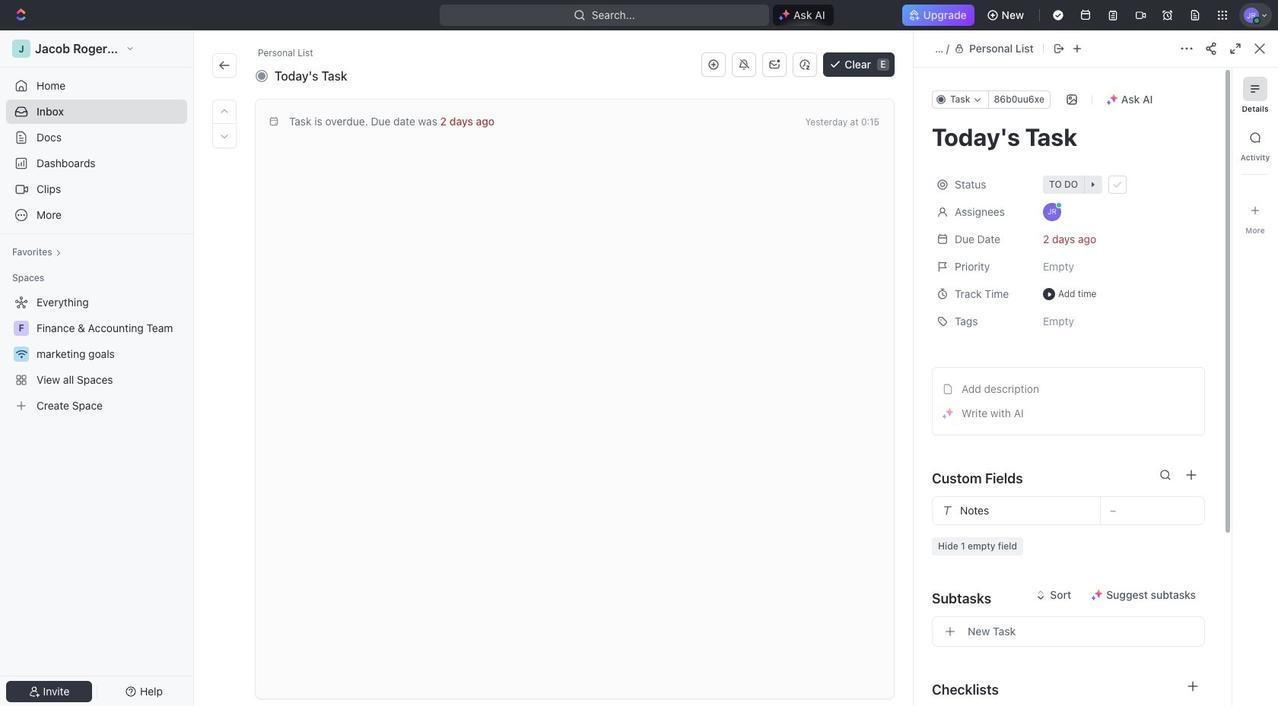 Task type: describe. For each thing, give the bounding box(es) containing it.
custom fields element
[[932, 497, 1205, 556]]

tree inside "sidebar" navigation
[[6, 291, 187, 419]]

jacob rogers's workspace, , element
[[12, 40, 30, 58]]

wifi image
[[16, 350, 27, 359]]

Edit task name text field
[[932, 123, 1205, 151]]

task sidebar navigation tab list
[[1239, 77, 1272, 698]]



Task type: vqa. For each thing, say whether or not it's contained in the screenshot.
THE JACOB ROGERS'S WORKSPACE, , element
yes



Task type: locate. For each thing, give the bounding box(es) containing it.
tree
[[6, 291, 187, 419]]

sidebar navigation
[[0, 30, 197, 707]]

finance & accounting team, , element
[[14, 321, 29, 336]]



